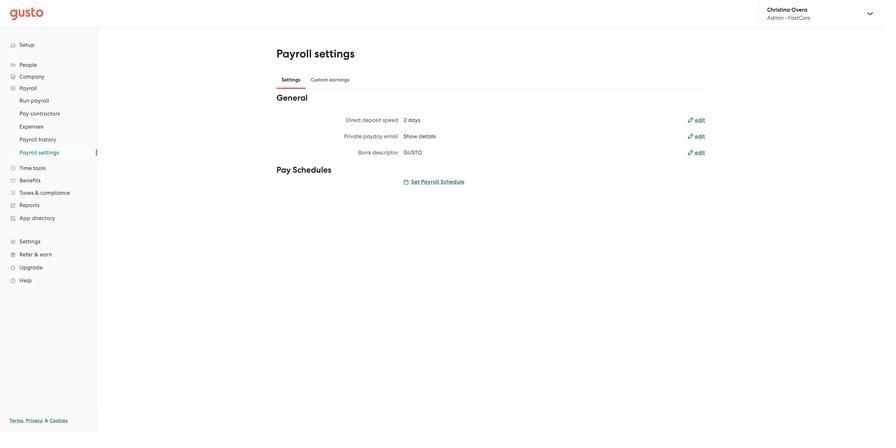 Task type: locate. For each thing, give the bounding box(es) containing it.
pay inside settings tab panel
[[276, 165, 291, 175]]

2 list from the top
[[0, 94, 97, 159]]

benefits
[[19, 177, 41, 184]]

edit
[[695, 117, 705, 124], [695, 133, 705, 140], [695, 149, 705, 156]]

list
[[0, 59, 97, 287], [0, 94, 97, 159]]

2 vertical spatial edit button
[[688, 149, 705, 157]]

setup link
[[6, 39, 91, 51]]

settings up general
[[282, 77, 300, 83]]

gusto
[[403, 149, 422, 156]]

set
[[411, 179, 420, 185]]

bank
[[358, 149, 371, 156]]

reports
[[19, 202, 39, 208]]

details
[[419, 133, 436, 140]]

terms , privacy , & cookies
[[10, 418, 68, 424]]

2 vertical spatial edit
[[695, 149, 705, 156]]

0 horizontal spatial settings
[[39, 149, 59, 156]]

1 vertical spatial edit
[[695, 133, 705, 140]]

& left earn
[[34, 251, 38, 258]]

upgrade
[[19, 264, 43, 271]]

christina
[[767, 6, 790, 13]]

settings up refer
[[19, 238, 41, 245]]

terms
[[10, 418, 23, 424]]

settings inside gusto navigation element
[[19, 238, 41, 245]]

0 horizontal spatial ,
[[23, 418, 25, 424]]

history
[[39, 136, 56, 143]]

speed
[[383, 117, 398, 123]]

0 horizontal spatial settings
[[19, 238, 41, 245]]

payroll right set
[[421, 179, 439, 185]]

pay down run
[[19, 110, 29, 117]]

0 vertical spatial pay
[[19, 110, 29, 117]]

cookies button
[[50, 417, 68, 425]]

list containing run payroll
[[0, 94, 97, 159]]

& inside dropdown button
[[35, 190, 39, 196]]

2 edit from the top
[[695, 133, 705, 140]]

privacy link
[[26, 418, 42, 424]]

payroll up settings button on the top left
[[276, 47, 312, 60]]

pay left schedules
[[276, 165, 291, 175]]

pay inside gusto navigation element
[[19, 110, 29, 117]]

2 , from the left
[[42, 418, 44, 424]]

custom
[[311, 77, 328, 83]]

schedule
[[441, 179, 464, 185]]

pay
[[19, 110, 29, 117], [276, 165, 291, 175]]

2 edit button from the top
[[688, 133, 705, 141]]

1 vertical spatial settings
[[39, 149, 59, 156]]

1 , from the left
[[23, 418, 25, 424]]

payroll
[[276, 47, 312, 60], [19, 85, 37, 92], [19, 136, 37, 143], [19, 149, 37, 156], [421, 179, 439, 185]]

2
[[403, 117, 407, 123]]

payroll inside dropdown button
[[19, 85, 37, 92]]

&
[[35, 190, 39, 196], [34, 251, 38, 258], [45, 418, 48, 424]]

settings inside list
[[39, 149, 59, 156]]

0 vertical spatial edit button
[[688, 117, 705, 124]]

& for earn
[[34, 251, 38, 258]]

time
[[19, 165, 32, 171]]

tools
[[33, 165, 46, 171]]

set payroll schedule
[[411, 179, 464, 185]]

1 edit from the top
[[695, 117, 705, 124]]

1 list from the top
[[0, 59, 97, 287]]

payroll down "company"
[[19, 85, 37, 92]]

payroll settings down payroll history
[[19, 149, 59, 156]]

1 vertical spatial &
[[34, 251, 38, 258]]

settings down history
[[39, 149, 59, 156]]

settings
[[282, 77, 300, 83], [19, 238, 41, 245]]

0 vertical spatial &
[[35, 190, 39, 196]]

refer & earn link
[[6, 249, 91, 260]]

settings
[[314, 47, 355, 60], [39, 149, 59, 156]]

,
[[23, 418, 25, 424], [42, 418, 44, 424]]

schedules
[[293, 165, 331, 175]]

0 vertical spatial settings
[[282, 77, 300, 83]]

payday
[[363, 133, 383, 140]]

3 edit from the top
[[695, 149, 705, 156]]

settings up custom earnings
[[314, 47, 355, 60]]

expenses
[[19, 123, 43, 130]]

& right taxes
[[35, 190, 39, 196]]

0 vertical spatial edit
[[695, 117, 705, 124]]

gusto navigation element
[[0, 28, 97, 297]]

settings inside button
[[282, 77, 300, 83]]

pay for pay schedules
[[276, 165, 291, 175]]

0 horizontal spatial payroll settings
[[19, 149, 59, 156]]

time tools button
[[6, 162, 91, 174]]

pay contractors link
[[12, 108, 91, 119]]

refer
[[19, 251, 33, 258]]

taxes & compliance button
[[6, 187, 91, 199]]

home image
[[10, 7, 44, 20]]

1 horizontal spatial ,
[[42, 418, 44, 424]]

edit button for details
[[688, 133, 705, 141]]

earnings
[[329, 77, 349, 83]]

1 horizontal spatial settings
[[282, 77, 300, 83]]

1 horizontal spatial pay
[[276, 165, 291, 175]]

1 edit button from the top
[[688, 117, 705, 124]]

edit button
[[688, 117, 705, 124], [688, 133, 705, 141], [688, 149, 705, 157]]

custom earnings
[[311, 77, 349, 83]]

taxes & compliance
[[19, 190, 70, 196]]

& left cookies
[[45, 418, 48, 424]]

1 vertical spatial pay
[[276, 165, 291, 175]]

app directory link
[[6, 212, 91, 224]]

1 vertical spatial edit button
[[688, 133, 705, 141]]

payroll down expenses
[[19, 136, 37, 143]]

1 vertical spatial settings
[[19, 238, 41, 245]]

0 vertical spatial settings
[[314, 47, 355, 60]]

payroll settings
[[276, 47, 355, 60], [19, 149, 59, 156]]

payroll settings inside gusto navigation element
[[19, 149, 59, 156]]

, left the "privacy"
[[23, 418, 25, 424]]

, left cookies
[[42, 418, 44, 424]]

help link
[[6, 275, 91, 286]]

2 vertical spatial &
[[45, 418, 48, 424]]

0 vertical spatial payroll settings
[[276, 47, 355, 60]]

expenses link
[[12, 121, 91, 132]]

bank descriptor
[[358, 149, 398, 156]]

1 vertical spatial payroll settings
[[19, 149, 59, 156]]

days
[[408, 117, 420, 123]]

edit for days
[[695, 117, 705, 124]]

0 horizontal spatial pay
[[19, 110, 29, 117]]

pay for pay contractors
[[19, 110, 29, 117]]

private payday email
[[344, 133, 398, 140]]

payroll settings up the custom
[[276, 47, 355, 60]]

help
[[19, 277, 32, 284]]



Task type: describe. For each thing, give the bounding box(es) containing it.
payroll history link
[[12, 134, 91, 145]]

1 horizontal spatial settings
[[314, 47, 355, 60]]

people
[[19, 62, 37, 68]]

payroll inside settings tab panel
[[421, 179, 439, 185]]

time tools
[[19, 165, 46, 171]]

edit button for days
[[688, 117, 705, 124]]

people button
[[6, 59, 91, 71]]

payroll up "time"
[[19, 149, 37, 156]]

pay schedules
[[276, 165, 331, 175]]

•
[[785, 15, 787, 21]]

edit for details
[[695, 133, 705, 140]]

3 edit button from the top
[[688, 149, 705, 157]]

company
[[19, 73, 44, 80]]

custom earnings button
[[306, 72, 355, 88]]

payroll
[[31, 97, 49, 104]]

& for compliance
[[35, 190, 39, 196]]

taxes
[[19, 190, 34, 196]]

run payroll
[[19, 97, 49, 104]]

email
[[384, 133, 398, 140]]

payroll button
[[6, 82, 91, 94]]

cookies
[[50, 418, 68, 424]]

list containing people
[[0, 59, 97, 287]]

admin
[[767, 15, 784, 21]]

private
[[344, 133, 362, 140]]

privacy
[[26, 418, 42, 424]]

payroll settings link
[[12, 147, 91, 158]]

app directory
[[19, 215, 55, 221]]

2 days
[[403, 117, 420, 123]]

show
[[403, 133, 417, 140]]

reports link
[[6, 199, 91, 211]]

settings link
[[6, 236, 91, 247]]

overa
[[791, 6, 807, 13]]

show details
[[403, 133, 436, 140]]

settings tab panel
[[276, 93, 705, 194]]

set payroll schedule link
[[403, 179, 464, 185]]

run payroll link
[[12, 95, 91, 106]]

payroll settings tab list
[[276, 71, 705, 89]]

payroll history
[[19, 136, 56, 143]]

directory
[[32, 215, 55, 221]]

general
[[276, 93, 308, 103]]

direct
[[346, 117, 361, 123]]

deposit
[[362, 117, 381, 123]]

settings button
[[276, 72, 306, 88]]

compliance
[[40, 190, 70, 196]]

refer & earn
[[19, 251, 52, 258]]

direct deposit speed
[[346, 117, 398, 123]]

1 horizontal spatial payroll settings
[[276, 47, 355, 60]]

fastcars
[[788, 15, 810, 21]]

terms link
[[10, 418, 23, 424]]

benefits link
[[6, 175, 91, 186]]

company button
[[6, 71, 91, 82]]

contractors
[[30, 110, 60, 117]]

app
[[19, 215, 30, 221]]

earn
[[40, 251, 52, 258]]

run
[[19, 97, 29, 104]]

christina overa admin • fastcars
[[767, 6, 810, 21]]

descriptor
[[373, 149, 398, 156]]

upgrade link
[[6, 262, 91, 273]]

setup
[[19, 42, 35, 48]]

pay contractors
[[19, 110, 60, 117]]



Task type: vqa. For each thing, say whether or not it's contained in the screenshot.
the payroll. for scheduled
no



